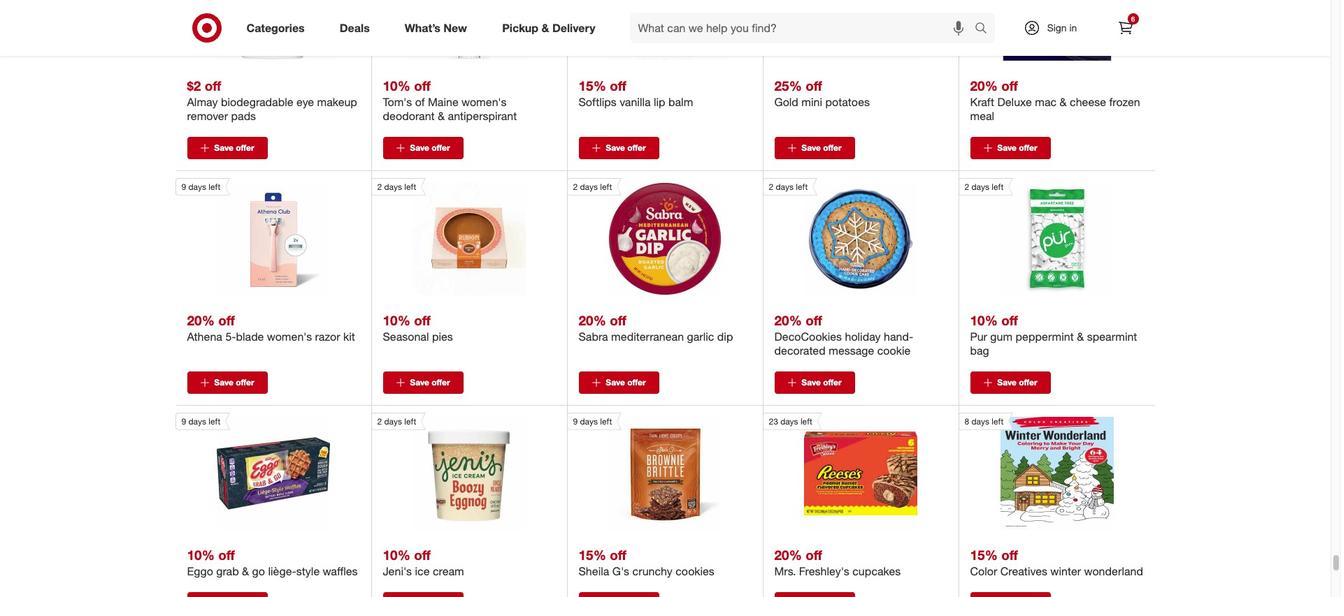 Task type: describe. For each thing, give the bounding box(es) containing it.
softlips
[[579, 95, 617, 109]]

save for 10% off pur gum peppermint & spearmint bag
[[998, 377, 1017, 388]]

2 days left for 20% off decocookies holiday hand- decorated message cookie
[[769, 182, 808, 192]]

balm
[[669, 95, 693, 109]]

6
[[1131, 15, 1135, 23]]

save for 10% off tom's of maine women's deodorant & antiperspirant
[[410, 142, 429, 153]]

& right pickup
[[542, 21, 549, 35]]

days for 10% off pur gum peppermint & spearmint bag
[[972, 182, 990, 192]]

save offer button for $2 off almay biodegradable eye makeup remover pads
[[187, 137, 268, 159]]

$2 off almay biodegradable eye makeup remover pads
[[187, 77, 357, 123]]

decocookies
[[775, 330, 842, 344]]

liège-
[[268, 565, 296, 579]]

25% off gold mini potatoes
[[775, 77, 870, 109]]

pickup & delivery
[[502, 21, 596, 35]]

days for 20% off mrs. freshley's cupcakes
[[781, 417, 798, 427]]

save offer for 10% off pur gum peppermint & spearmint bag
[[998, 377, 1038, 388]]

peppermint
[[1016, 330, 1074, 344]]

delivery
[[552, 21, 596, 35]]

2 for 20% off decocookies holiday hand- decorated message cookie
[[769, 182, 774, 192]]

makeup
[[317, 95, 357, 109]]

pickup & delivery link
[[490, 13, 613, 43]]

off for 20% off sabra mediterranean garlic dip
[[610, 312, 627, 328]]

days for 10% off jeni's ice cream
[[384, 417, 402, 427]]

15% for 15% off color creatives winter wonderland
[[970, 547, 998, 563]]

2 days left button for 10% off pur gum peppermint & spearmint bag
[[959, 178, 1114, 296]]

categories link
[[235, 13, 322, 43]]

offer for 20% off athena 5-blade women's razor kit
[[236, 377, 254, 388]]

g's
[[613, 565, 630, 579]]

offer for 10% off seasonal pies
[[432, 377, 450, 388]]

in
[[1070, 22, 1077, 34]]

wonderland
[[1084, 565, 1143, 579]]

go
[[252, 565, 265, 579]]

save offer for 20% off athena 5-blade women's razor kit
[[214, 377, 254, 388]]

9 days left button for 20% off
[[175, 178, 330, 296]]

left for 20% off athena 5-blade women's razor kit
[[209, 182, 220, 192]]

deluxe
[[998, 95, 1032, 109]]

jeni's
[[383, 565, 412, 579]]

10% off pur gum peppermint & spearmint bag
[[970, 312, 1137, 358]]

9 for 15% off
[[573, 417, 578, 427]]

& inside the 10% off tom's of maine women's deodorant & antiperspirant
[[438, 109, 445, 123]]

10% for 10% off tom's of maine women's deodorant & antiperspirant
[[383, 77, 410, 93]]

6 link
[[1110, 13, 1141, 43]]

bag
[[970, 344, 989, 358]]

15% for 15% off sheila g's crunchy cookies
[[579, 547, 606, 563]]

9 days left for 10%
[[181, 417, 220, 427]]

9 for 10% off
[[181, 417, 186, 427]]

2 days left for 20% off sabra mediterranean garlic dip
[[573, 182, 612, 192]]

save offer button for 10% off seasonal pies
[[383, 372, 463, 394]]

days for 20% off athena 5-blade women's razor kit
[[188, 182, 206, 192]]

15% off sheila g's crunchy cookies
[[579, 547, 715, 579]]

left for 15% off color creatives winter wonderland
[[992, 417, 1004, 427]]

save offer for 20% off sabra mediterranean garlic dip
[[606, 377, 646, 388]]

2 for 10% off pur gum peppermint & spearmint bag
[[965, 182, 969, 192]]

cream
[[433, 565, 464, 579]]

20% off mrs. freshley's cupcakes
[[775, 547, 901, 579]]

days for 20% off sabra mediterranean garlic dip
[[580, 182, 598, 192]]

pies
[[432, 330, 453, 344]]

holiday
[[845, 330, 881, 344]]

20% off sabra mediterranean garlic dip
[[579, 312, 733, 344]]

gold
[[775, 95, 799, 109]]

sign in link
[[1012, 13, 1099, 43]]

sheila
[[579, 565, 609, 579]]

offer for 10% off tom's of maine women's deodorant & antiperspirant
[[432, 142, 450, 153]]

save for 20% off decocookies holiday hand- decorated message cookie
[[802, 377, 821, 388]]

10% off eggo grab & go liège-style waffles
[[187, 547, 358, 579]]

spearmint
[[1087, 330, 1137, 344]]

grab
[[216, 565, 239, 579]]

off for 20% off kraft deluxe mac & cheese frozen meal
[[1002, 77, 1018, 93]]

2 days left for 10% off jeni's ice cream
[[377, 417, 416, 427]]

save offer for $2 off almay biodegradable eye makeup remover pads
[[214, 142, 254, 153]]

20% for 20% off sabra mediterranean garlic dip
[[579, 312, 606, 328]]

kraft
[[970, 95, 995, 109]]

15% for 15% off softlips vanilla lip balm
[[579, 77, 606, 93]]

biodegradable
[[221, 95, 293, 109]]

garlic
[[687, 330, 714, 344]]

deals
[[340, 21, 370, 35]]

20% for 20% off kraft deluxe mac & cheese frozen meal
[[970, 77, 998, 93]]

of
[[415, 95, 425, 109]]

cheese
[[1070, 95, 1106, 109]]

message
[[829, 344, 874, 358]]

save offer button for 20% off sabra mediterranean garlic dip
[[579, 372, 659, 394]]

left for 20% off mrs. freshley's cupcakes
[[801, 417, 813, 427]]

razor
[[315, 330, 340, 344]]

What can we help you find? suggestions appear below search field
[[630, 13, 978, 43]]

hand-
[[884, 330, 913, 344]]

save for 20% off kraft deluxe mac & cheese frozen meal
[[998, 142, 1017, 153]]

what's
[[405, 21, 441, 35]]

offer for 15% off softlips vanilla lip balm
[[627, 142, 646, 153]]

new
[[444, 21, 467, 35]]

cookie
[[877, 344, 911, 358]]

days for 10% off seasonal pies
[[384, 182, 402, 192]]

potatoes
[[826, 95, 870, 109]]

sabra
[[579, 330, 608, 344]]

save offer button for 15% off softlips vanilla lip balm
[[579, 137, 659, 159]]

antiperspirant
[[448, 109, 517, 123]]

waffles
[[323, 565, 358, 579]]

left for 10% off jeni's ice cream
[[404, 417, 416, 427]]

cookies
[[676, 565, 715, 579]]

freshley's
[[799, 565, 850, 579]]

save for 25% off gold mini potatoes
[[802, 142, 821, 153]]

ice
[[415, 565, 430, 579]]

10% off jeni's ice cream
[[383, 547, 464, 579]]

10% for 10% off pur gum peppermint & spearmint bag
[[970, 312, 998, 328]]

save offer for 10% off seasonal pies
[[410, 377, 450, 388]]

maine
[[428, 95, 459, 109]]

frozen
[[1110, 95, 1141, 109]]

save offer button for 10% off tom's of maine women's deodorant & antiperspirant
[[383, 137, 463, 159]]



Task type: vqa. For each thing, say whether or not it's contained in the screenshot.


Task type: locate. For each thing, give the bounding box(es) containing it.
10% up seasonal
[[383, 312, 410, 328]]

& inside 10% off eggo grab & go liège-style waffles
[[242, 565, 249, 579]]

left inside 'button'
[[992, 417, 1004, 427]]

creatives
[[1001, 565, 1048, 579]]

off inside 20% off decocookies holiday hand- decorated message cookie
[[806, 312, 822, 328]]

10% up tom's
[[383, 77, 410, 93]]

20% inside 20% off athena 5-blade women's razor kit
[[187, 312, 215, 328]]

2 days left for 10% off seasonal pies
[[377, 182, 416, 192]]

15%
[[579, 77, 606, 93], [579, 547, 606, 563], [970, 547, 998, 563]]

9 days left button
[[175, 178, 330, 296], [175, 413, 330, 531], [567, 413, 722, 531]]

days for 20% off decocookies holiday hand- decorated message cookie
[[776, 182, 794, 192]]

9 days left for 15%
[[573, 417, 612, 427]]

deals link
[[328, 13, 387, 43]]

off up mediterranean
[[610, 312, 627, 328]]

8
[[965, 417, 969, 427]]

save offer button down decorated
[[775, 372, 855, 394]]

save offer button for 20% off kraft deluxe mac & cheese frozen meal
[[970, 137, 1051, 159]]

23
[[769, 417, 778, 427]]

offer for 20% off decocookies holiday hand- decorated message cookie
[[823, 377, 842, 388]]

blade
[[236, 330, 264, 344]]

offer down deluxe
[[1019, 142, 1038, 153]]

mini
[[802, 95, 822, 109]]

offer down vanilla
[[627, 142, 646, 153]]

save offer down 5-
[[214, 377, 254, 388]]

off for 20% off mrs. freshley's cupcakes
[[806, 547, 822, 563]]

save for 15% off softlips vanilla lip balm
[[606, 142, 625, 153]]

off up ice
[[414, 547, 431, 563]]

10% up jeni's
[[383, 547, 410, 563]]

10%
[[383, 77, 410, 93], [383, 312, 410, 328], [970, 312, 998, 328], [187, 547, 215, 563], [383, 547, 410, 563]]

left for 20% off decocookies holiday hand- decorated message cookie
[[796, 182, 808, 192]]

9 for 20% off
[[181, 182, 186, 192]]

20% up sabra
[[579, 312, 606, 328]]

off inside 10% off eggo grab & go liège-style waffles
[[218, 547, 235, 563]]

offer down potatoes
[[823, 142, 842, 153]]

save down 5-
[[214, 377, 233, 388]]

style
[[296, 565, 320, 579]]

women's left the razor
[[267, 330, 312, 344]]

9 days left button for 15% off
[[567, 413, 722, 531]]

off for $2 off almay biodegradable eye makeup remover pads
[[205, 77, 221, 93]]

women's for 20% off
[[267, 330, 312, 344]]

$2
[[187, 77, 201, 93]]

off right $2
[[205, 77, 221, 93]]

off inside the 10% off pur gum peppermint & spearmint bag
[[1002, 312, 1018, 328]]

sign
[[1047, 22, 1067, 34]]

dip
[[717, 330, 733, 344]]

save offer down gum
[[998, 377, 1038, 388]]

20% off athena 5-blade women's razor kit
[[187, 312, 355, 344]]

off inside 10% off seasonal pies
[[414, 312, 431, 328]]

deodorant
[[383, 109, 435, 123]]

offer down deodorant
[[432, 142, 450, 153]]

save down seasonal
[[410, 377, 429, 388]]

8 days left button
[[959, 413, 1114, 531]]

off up freshley's
[[806, 547, 822, 563]]

off for 15% off color creatives winter wonderland
[[1002, 547, 1018, 563]]

offer down mediterranean
[[627, 377, 646, 388]]

10% off tom's of maine women's deodorant & antiperspirant
[[383, 77, 517, 123]]

what's new
[[405, 21, 467, 35]]

& left go
[[242, 565, 249, 579]]

sign in
[[1047, 22, 1077, 34]]

off for 10% off pur gum peppermint & spearmint bag
[[1002, 312, 1018, 328]]

off for 15% off sheila g's crunchy cookies
[[610, 547, 627, 563]]

10% inside the 10% off tom's of maine women's deodorant & antiperspirant
[[383, 77, 410, 93]]

lip
[[654, 95, 666, 109]]

save offer button down 5-
[[187, 372, 268, 394]]

9
[[181, 182, 186, 192], [181, 417, 186, 427], [573, 417, 578, 427]]

left for 10% off seasonal pies
[[404, 182, 416, 192]]

2 days left button for 10% off jeni's ice cream
[[371, 413, 526, 531]]

save offer button down mini
[[775, 137, 855, 159]]

off up deluxe
[[1002, 77, 1018, 93]]

save for $2 off almay biodegradable eye makeup remover pads
[[214, 142, 233, 153]]

9 days left button for 10% off
[[175, 413, 330, 531]]

off inside 25% off gold mini potatoes
[[806, 77, 822, 93]]

off inside 20% off kraft deluxe mac & cheese frozen meal
[[1002, 77, 1018, 93]]

crunchy
[[633, 565, 673, 579]]

save offer down deodorant
[[410, 142, 450, 153]]

offer
[[236, 142, 254, 153], [432, 142, 450, 153], [627, 142, 646, 153], [823, 142, 842, 153], [1019, 142, 1038, 153], [236, 377, 254, 388], [432, 377, 450, 388], [627, 377, 646, 388], [823, 377, 842, 388], [1019, 377, 1038, 388]]

save offer button down pads on the left of the page
[[187, 137, 268, 159]]

2 days left for 10% off pur gum peppermint & spearmint bag
[[965, 182, 1004, 192]]

23 days left
[[769, 417, 813, 427]]

pads
[[231, 109, 256, 123]]

9 days left for 20%
[[181, 182, 220, 192]]

off up grab
[[218, 547, 235, 563]]

save down softlips
[[606, 142, 625, 153]]

15% inside '15% off sheila g's crunchy cookies'
[[579, 547, 606, 563]]

off inside $2 off almay biodegradable eye makeup remover pads
[[205, 77, 221, 93]]

20% off decocookies holiday hand- decorated message cookie
[[775, 312, 913, 358]]

off inside 15% off softlips vanilla lip balm
[[610, 77, 627, 93]]

offer down blade
[[236, 377, 254, 388]]

offer down "pies"
[[432, 377, 450, 388]]

meal
[[970, 109, 995, 123]]

0 horizontal spatial women's
[[267, 330, 312, 344]]

pickup
[[502, 21, 539, 35]]

save offer down deluxe
[[998, 142, 1038, 153]]

off inside '15% off sheila g's crunchy cookies'
[[610, 547, 627, 563]]

days for 15% off color creatives winter wonderland
[[972, 417, 990, 427]]

days inside 'button'
[[972, 417, 990, 427]]

athena
[[187, 330, 222, 344]]

2 for 10% off jeni's ice cream
[[377, 417, 382, 427]]

save offer button for 10% off pur gum peppermint & spearmint bag
[[970, 372, 1051, 394]]

cupcakes
[[853, 565, 901, 579]]

winter
[[1051, 565, 1081, 579]]

save
[[214, 142, 233, 153], [410, 142, 429, 153], [606, 142, 625, 153], [802, 142, 821, 153], [998, 142, 1017, 153], [214, 377, 233, 388], [410, 377, 429, 388], [606, 377, 625, 388], [802, 377, 821, 388], [998, 377, 1017, 388]]

offer down peppermint on the right bottom of page
[[1019, 377, 1038, 388]]

offer for $2 off almay biodegradable eye makeup remover pads
[[236, 142, 254, 153]]

search
[[968, 22, 1002, 36]]

0 vertical spatial women's
[[462, 95, 507, 109]]

& left spearmint
[[1077, 330, 1084, 344]]

off up 5-
[[218, 312, 235, 328]]

5-
[[225, 330, 236, 344]]

off up seasonal
[[414, 312, 431, 328]]

offer down pads on the left of the page
[[236, 142, 254, 153]]

color
[[970, 565, 998, 579]]

left for 10% off pur gum peppermint & spearmint bag
[[992, 182, 1004, 192]]

off
[[205, 77, 221, 93], [414, 77, 431, 93], [610, 77, 627, 93], [806, 77, 822, 93], [1002, 77, 1018, 93], [218, 312, 235, 328], [414, 312, 431, 328], [610, 312, 627, 328], [806, 312, 822, 328], [1002, 312, 1018, 328], [218, 547, 235, 563], [414, 547, 431, 563], [610, 547, 627, 563], [806, 547, 822, 563], [1002, 547, 1018, 563]]

& inside the 10% off pur gum peppermint & spearmint bag
[[1077, 330, 1084, 344]]

save offer down vanilla
[[606, 142, 646, 153]]

what's new link
[[393, 13, 485, 43]]

10% inside 10% off jeni's ice cream
[[383, 547, 410, 563]]

off inside the 10% off tom's of maine women's deodorant & antiperspirant
[[414, 77, 431, 93]]

20% inside 20% off kraft deluxe mac & cheese frozen meal
[[970, 77, 998, 93]]

save offer for 10% off tom's of maine women's deodorant & antiperspirant
[[410, 142, 450, 153]]

save offer down "pies"
[[410, 377, 450, 388]]

pur
[[970, 330, 987, 344]]

eggo
[[187, 565, 213, 579]]

vanilla
[[620, 95, 651, 109]]

&
[[542, 21, 549, 35], [1060, 95, 1067, 109], [438, 109, 445, 123], [1077, 330, 1084, 344], [242, 565, 249, 579]]

save down deluxe
[[998, 142, 1017, 153]]

off up vanilla
[[610, 77, 627, 93]]

1 vertical spatial women's
[[267, 330, 312, 344]]

seasonal
[[383, 330, 429, 344]]

save down deodorant
[[410, 142, 429, 153]]

offer for 25% off gold mini potatoes
[[823, 142, 842, 153]]

save offer for 25% off gold mini potatoes
[[802, 142, 842, 153]]

off for 15% off softlips vanilla lip balm
[[610, 77, 627, 93]]

20% up athena
[[187, 312, 215, 328]]

save offer button down vanilla
[[579, 137, 659, 159]]

save offer button down meal on the top right of page
[[970, 137, 1051, 159]]

& right of
[[438, 109, 445, 123]]

offer down message
[[823, 377, 842, 388]]

save offer down mini
[[802, 142, 842, 153]]

15% up color
[[970, 547, 998, 563]]

10% off seasonal pies
[[383, 312, 453, 344]]

10% for 10% off seasonal pies
[[383, 312, 410, 328]]

20% inside 20% off decocookies holiday hand- decorated message cookie
[[775, 312, 802, 328]]

off up decocookies
[[806, 312, 822, 328]]

off for 20% off decocookies holiday hand- decorated message cookie
[[806, 312, 822, 328]]

20% for 20% off athena 5-blade women's razor kit
[[187, 312, 215, 328]]

off for 10% off jeni's ice cream
[[414, 547, 431, 563]]

off up gum
[[1002, 312, 1018, 328]]

20% inside 20% off mrs. freshley's cupcakes
[[775, 547, 802, 563]]

women's for 10% off
[[462, 95, 507, 109]]

gum
[[991, 330, 1013, 344]]

save offer for 15% off softlips vanilla lip balm
[[606, 142, 646, 153]]

women's inside the 10% off tom's of maine women's deodorant & antiperspirant
[[462, 95, 507, 109]]

save offer down pads on the left of the page
[[214, 142, 254, 153]]

2 days left button for 20% off sabra mediterranean garlic dip
[[567, 178, 722, 296]]

15% inside 15% off softlips vanilla lip balm
[[579, 77, 606, 93]]

offer for 20% off sabra mediterranean garlic dip
[[627, 377, 646, 388]]

10% inside 10% off eggo grab & go liège-style waffles
[[187, 547, 215, 563]]

save offer for 20% off kraft deluxe mac & cheese frozen meal
[[998, 142, 1038, 153]]

mediterranean
[[611, 330, 684, 344]]

left for 20% off sabra mediterranean garlic dip
[[600, 182, 612, 192]]

save offer button down sabra
[[579, 372, 659, 394]]

save offer button down deodorant
[[383, 137, 463, 159]]

save offer button down seasonal
[[383, 372, 463, 394]]

off for 10% off tom's of maine women's deodorant & antiperspirant
[[414, 77, 431, 93]]

2 days left button for 10% off seasonal pies
[[371, 178, 526, 296]]

20% up decocookies
[[775, 312, 802, 328]]

save down decorated
[[802, 377, 821, 388]]

save offer button for 25% off gold mini potatoes
[[775, 137, 855, 159]]

10% inside 10% off seasonal pies
[[383, 312, 410, 328]]

20% up mrs.
[[775, 547, 802, 563]]

decorated
[[775, 344, 826, 358]]

10% up 'eggo'
[[187, 547, 215, 563]]

off up creatives
[[1002, 547, 1018, 563]]

tom's
[[383, 95, 412, 109]]

offer for 20% off kraft deluxe mac & cheese frozen meal
[[1019, 142, 1038, 153]]

save offer button
[[187, 137, 268, 159], [383, 137, 463, 159], [579, 137, 659, 159], [775, 137, 855, 159], [970, 137, 1051, 159], [187, 372, 268, 394], [383, 372, 463, 394], [579, 372, 659, 394], [775, 372, 855, 394], [970, 372, 1051, 394]]

20% off kraft deluxe mac & cheese frozen meal
[[970, 77, 1141, 123]]

save down mini
[[802, 142, 821, 153]]

kit
[[343, 330, 355, 344]]

save offer button for 20% off athena 5-blade women's razor kit
[[187, 372, 268, 394]]

off for 25% off gold mini potatoes
[[806, 77, 822, 93]]

2 for 10% off seasonal pies
[[377, 182, 382, 192]]

15% up softlips
[[579, 77, 606, 93]]

25%
[[775, 77, 802, 93]]

mac
[[1035, 95, 1057, 109]]

off inside 20% off athena 5-blade women's razor kit
[[218, 312, 235, 328]]

1 horizontal spatial women's
[[462, 95, 507, 109]]

categories
[[247, 21, 305, 35]]

off inside 20% off sabra mediterranean garlic dip
[[610, 312, 627, 328]]

& inside 20% off kraft deluxe mac & cheese frozen meal
[[1060, 95, 1067, 109]]

20% inside 20% off sabra mediterranean garlic dip
[[579, 312, 606, 328]]

15% up sheila
[[579, 547, 606, 563]]

save for 20% off athena 5-blade women's razor kit
[[214, 377, 233, 388]]

10% up pur
[[970, 312, 998, 328]]

10% for 10% off jeni's ice cream
[[383, 547, 410, 563]]

save offer button for 20% off decocookies holiday hand- decorated message cookie
[[775, 372, 855, 394]]

20% for 20% off mrs. freshley's cupcakes
[[775, 547, 802, 563]]

almay
[[187, 95, 218, 109]]

10% inside the 10% off pur gum peppermint & spearmint bag
[[970, 312, 998, 328]]

days for 15% off sheila g's crunchy cookies
[[580, 417, 598, 427]]

women's
[[462, 95, 507, 109], [267, 330, 312, 344]]

off for 10% off seasonal pies
[[414, 312, 431, 328]]

women's right maine
[[462, 95, 507, 109]]

save for 10% off seasonal pies
[[410, 377, 429, 388]]

off up of
[[414, 77, 431, 93]]

save down remover
[[214, 142, 233, 153]]

save down sabra
[[606, 377, 625, 388]]

eye
[[296, 95, 314, 109]]

off up mini
[[806, 77, 822, 93]]

save offer for 20% off decocookies holiday hand- decorated message cookie
[[802, 377, 842, 388]]

search button
[[968, 13, 1002, 46]]

save for 20% off sabra mediterranean garlic dip
[[606, 377, 625, 388]]

offer for 10% off pur gum peppermint & spearmint bag
[[1019, 377, 1038, 388]]

2 for 20% off sabra mediterranean garlic dip
[[573, 182, 578, 192]]

15% inside 15% off color creatives winter wonderland
[[970, 547, 998, 563]]

off inside 15% off color creatives winter wonderland
[[1002, 547, 1018, 563]]

left for 15% off sheila g's crunchy cookies
[[600, 417, 612, 427]]

off for 10% off eggo grab & go liège-style waffles
[[218, 547, 235, 563]]

save offer button down bag at bottom right
[[970, 372, 1051, 394]]

20% for 20% off decocookies holiday hand- decorated message cookie
[[775, 312, 802, 328]]

off up 'g's'
[[610, 547, 627, 563]]

mrs.
[[775, 565, 796, 579]]

save up 8 days left
[[998, 377, 1017, 388]]

remover
[[187, 109, 228, 123]]

save offer down decorated
[[802, 377, 842, 388]]

15% off softlips vanilla lip balm
[[579, 77, 693, 109]]

save offer down mediterranean
[[606, 377, 646, 388]]

20% up kraft
[[970, 77, 998, 93]]

23 days left button
[[763, 413, 918, 531]]

8 days left
[[965, 417, 1004, 427]]

women's inside 20% off athena 5-blade women's razor kit
[[267, 330, 312, 344]]

off inside 10% off jeni's ice cream
[[414, 547, 431, 563]]

left inside button
[[801, 417, 813, 427]]

off inside 20% off mrs. freshley's cupcakes
[[806, 547, 822, 563]]

left for 10% off eggo grab & go liège-style waffles
[[209, 417, 220, 427]]

2 days left button for 20% off decocookies holiday hand- decorated message cookie
[[763, 178, 918, 296]]

& right mac
[[1060, 95, 1067, 109]]

off for 20% off athena 5-blade women's razor kit
[[218, 312, 235, 328]]

15% off color creatives winter wonderland
[[970, 547, 1143, 579]]



